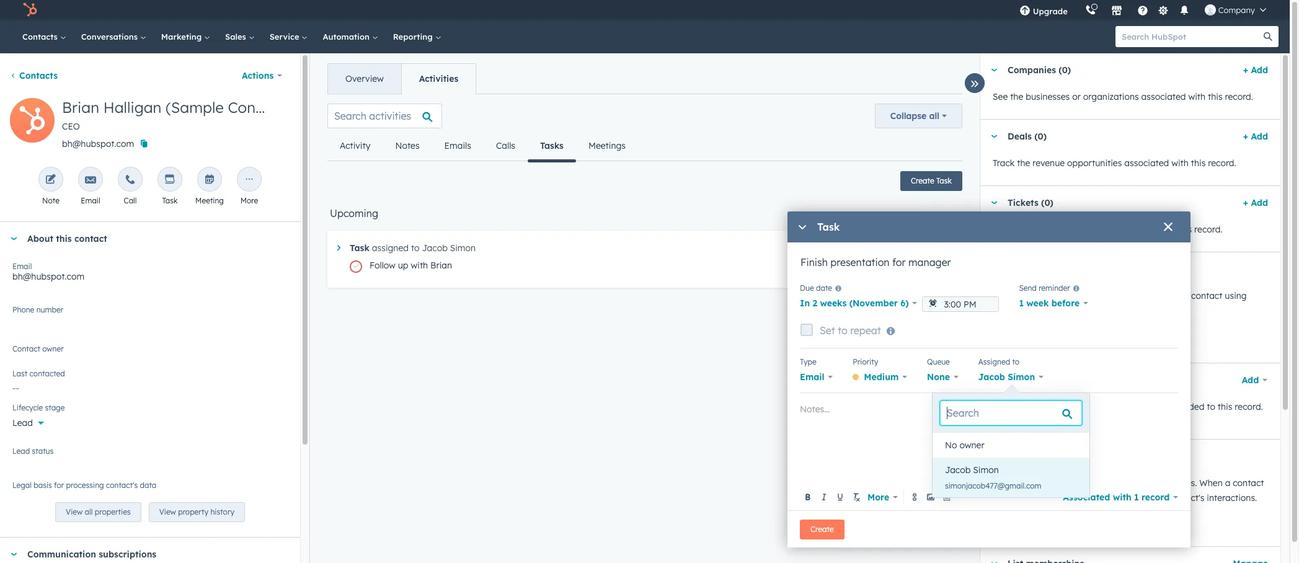 Task type: describe. For each thing, give the bounding box(es) containing it.
0 vertical spatial more
[[241, 196, 258, 205]]

caret image for companies (0)
[[991, 69, 998, 72]]

calling icon image
[[1086, 5, 1097, 16]]

lead status
[[12, 447, 54, 456]]

assigned
[[979, 357, 1011, 367]]

collapse all
[[891, 110, 940, 122]]

see for see the files attached to your activities or uploaded to this record.
[[993, 401, 1008, 413]]

associated for opportunities
[[1125, 158, 1170, 169]]

activities.
[[1159, 478, 1198, 489]]

more inside popup button
[[868, 492, 890, 503]]

history
[[211, 508, 234, 517]]

queue
[[928, 357, 950, 367]]

view property history link
[[149, 503, 245, 523]]

track the revenue opportunities associated with this record.
[[993, 158, 1237, 169]]

about this contact button
[[0, 222, 288, 256]]

attribute
[[993, 478, 1030, 489]]

simon for jacob simon simonjacob477@gmail.com
[[974, 465, 999, 476]]

Title text field
[[800, 255, 1179, 280]]

in
[[800, 298, 810, 309]]

call
[[124, 196, 137, 205]]

contact create attribution
[[1008, 451, 1122, 462]]

collect and track payments associated with this contact using hubspot payments.
[[993, 290, 1247, 316]]

uploaded
[[1166, 401, 1205, 413]]

data
[[140, 481, 157, 490]]

associated with 1 record
[[1064, 492, 1170, 503]]

all for view all properties
[[85, 508, 93, 517]]

subscriptions
[[99, 549, 156, 560]]

marketing
[[161, 32, 204, 42]]

notes button
[[383, 131, 432, 161]]

see for see the businesses or organizations associated with this record.
[[993, 91, 1008, 102]]

contact for contact owner no owner
[[12, 344, 40, 354]]

associated for requests
[[1111, 224, 1156, 235]]

create
[[1045, 451, 1072, 462]]

1 vertical spatial or
[[1155, 401, 1164, 413]]

communication subscriptions
[[27, 549, 156, 560]]

basis
[[34, 481, 52, 490]]

email inside email bh@hubspot.com
[[12, 262, 32, 271]]

phone number
[[12, 305, 63, 315]]

collapse
[[891, 110, 927, 122]]

company button
[[1198, 0, 1274, 20]]

+ add for track the customer requests associated with this record.
[[1244, 197, 1269, 208]]

gives
[[1077, 493, 1098, 504]]

upcoming feed
[[318, 94, 973, 303]]

medium button
[[853, 369, 908, 386]]

more button
[[865, 489, 901, 506]]

about
[[27, 233, 53, 244]]

navigation containing overview
[[328, 63, 477, 94]]

owner for no owner
[[960, 440, 985, 451]]

overview button
[[328, 64, 401, 94]]

to right uploaded on the right bottom
[[1207, 401, 1216, 413]]

weeks
[[820, 298, 847, 309]]

to left your
[[1085, 401, 1093, 413]]

emails
[[445, 140, 471, 151]]

email image
[[85, 174, 96, 186]]

track for track the revenue opportunities associated with this record.
[[993, 158, 1015, 169]]

using
[[1225, 290, 1247, 302]]

this inside about this contact dropdown button
[[56, 233, 72, 244]]

number
[[36, 305, 63, 315]]

to down marketing
[[1126, 493, 1135, 504]]

contact inside dropdown button
[[74, 233, 107, 244]]

organizations
[[1084, 91, 1139, 102]]

1 vertical spatial bh@hubspot.com
[[12, 271, 84, 282]]

track for track the customer requests associated with this record.
[[993, 224, 1015, 235]]

send reminder
[[1020, 284, 1071, 293]]

1 week before button
[[1020, 295, 1089, 312]]

that
[[1149, 493, 1166, 504]]

up
[[398, 260, 409, 271]]

jacob simon button
[[979, 369, 1044, 386]]

attribute contacts created to marketing activities. when a contact is created, hubspot gives credit to all that contact's interactions.
[[993, 478, 1265, 504]]

when
[[1200, 478, 1223, 489]]

no inside contact owner no owner
[[12, 349, 25, 360]]

companies
[[1008, 65, 1057, 76]]

emails button
[[432, 131, 484, 161]]

simon for jacob simon
[[1008, 372, 1036, 383]]

properties
[[95, 508, 131, 517]]

0 vertical spatial contacts link
[[15, 20, 74, 53]]

more image
[[244, 174, 255, 186]]

caret image for attachments
[[991, 379, 998, 382]]

businesses
[[1026, 91, 1070, 102]]

stage
[[45, 403, 65, 413]]

in 2 weeks (november 6) button
[[800, 295, 918, 312]]

notifications button
[[1174, 0, 1195, 20]]

2
[[813, 298, 818, 309]]

Search HubSpot search field
[[1116, 26, 1268, 47]]

6)
[[901, 298, 909, 309]]

jacob inside upcoming feed
[[422, 243, 448, 254]]

caret image for tickets (0)
[[991, 201, 998, 204]]

last contacted
[[12, 369, 65, 378]]

edit button
[[10, 98, 55, 147]]

contact for contact create attribution
[[1008, 451, 1042, 462]]

automation
[[323, 32, 372, 42]]

no owner button
[[12, 342, 288, 363]]

type
[[800, 357, 817, 367]]

0 vertical spatial bh@hubspot.com
[[62, 138, 134, 150]]

reporting link
[[386, 20, 449, 53]]

add inside "popup button"
[[1242, 375, 1260, 386]]

meetings button
[[576, 131, 638, 161]]

all for collapse all
[[930, 110, 940, 122]]

Search search field
[[941, 401, 1083, 426]]

1 vertical spatial contacts link
[[10, 70, 58, 81]]

simon inside upcoming feed
[[450, 243, 476, 254]]

upgrade image
[[1020, 6, 1031, 17]]

communication subscriptions button
[[0, 538, 283, 563]]

with inside collect and track payments associated with this contact using hubspot payments.
[[1155, 290, 1172, 302]]

reporting
[[393, 32, 435, 42]]

email inside popup button
[[800, 372, 825, 383]]

create button
[[800, 520, 845, 539]]

a
[[1226, 478, 1231, 489]]

search button
[[1258, 26, 1279, 47]]

record
[[1142, 492, 1170, 503]]

Search activities search field
[[328, 104, 442, 128]]

associated for payments
[[1108, 290, 1153, 302]]

0 vertical spatial 1
[[1020, 298, 1024, 309]]

hubspot inside collect and track payments associated with this contact using hubspot payments.
[[993, 305, 1029, 316]]

to up credit
[[1104, 478, 1112, 489]]

task inside button
[[937, 176, 952, 186]]

note image
[[45, 174, 56, 186]]

deals
[[1008, 131, 1032, 142]]

calls
[[496, 140, 516, 151]]

companies (0) button
[[981, 53, 1239, 87]]

marketing
[[1115, 478, 1156, 489]]

notes
[[395, 140, 420, 151]]

+ for track the customer requests associated with this record.
[[1244, 197, 1249, 208]]

list box containing no owner
[[933, 433, 1090, 498]]

overview
[[346, 73, 384, 84]]

customer
[[1033, 224, 1071, 235]]

contact's inside attribute contacts created to marketing activities. when a contact is created, hubspot gives credit to all that contact's interactions.
[[1168, 493, 1205, 504]]

caret image for about this contact
[[10, 237, 17, 240]]

0 vertical spatial contact's
[[106, 481, 138, 490]]

call image
[[125, 174, 136, 186]]

settings link
[[1156, 3, 1172, 16]]

calls button
[[484, 131, 528, 161]]

meeting
[[195, 196, 224, 205]]

sales
[[225, 32, 249, 42]]



Task type: vqa. For each thing, say whether or not it's contained in the screenshot.


Task type: locate. For each thing, give the bounding box(es) containing it.
caret image inside about this contact dropdown button
[[10, 237, 17, 240]]

1 + add from the top
[[1244, 65, 1269, 76]]

bh@hubspot.com up number
[[12, 271, 84, 282]]

add button
[[1234, 368, 1269, 393]]

2 vertical spatial + add
[[1244, 197, 1269, 208]]

jacob down no owner
[[946, 465, 971, 476]]

(0) inside "dropdown button"
[[1042, 197, 1054, 208]]

see down jacob simon
[[993, 401, 1008, 413]]

simon up "follow up with brian"
[[450, 243, 476, 254]]

contact right a
[[1234, 478, 1265, 489]]

1 horizontal spatial caret image
[[991, 135, 998, 138]]

3 + add from the top
[[1244, 197, 1269, 208]]

hubspot down contacts
[[1038, 493, 1074, 504]]

email down about
[[12, 262, 32, 271]]

0 horizontal spatial create
[[811, 525, 834, 534]]

1 vertical spatial no
[[946, 440, 958, 451]]

owner up jacob simon simonjacob477@gmail.com
[[960, 440, 985, 451]]

navigation
[[328, 63, 477, 94], [328, 131, 638, 162]]

simon inside jacob simon simonjacob477@gmail.com
[[974, 465, 999, 476]]

create inside button
[[811, 525, 834, 534]]

+ add for see the businesses or organizations associated with this record.
[[1244, 65, 1269, 76]]

1 horizontal spatial hubspot
[[1038, 493, 1074, 504]]

view property history
[[159, 508, 234, 517]]

0 horizontal spatial or
[[1073, 91, 1081, 102]]

caret image inside 'attachments' dropdown button
[[991, 379, 998, 382]]

1 + from the top
[[1244, 65, 1249, 76]]

caret image for contact create attribution
[[991, 455, 998, 458]]

the down companies
[[1011, 91, 1024, 102]]

1 horizontal spatial view
[[159, 508, 176, 517]]

2 vertical spatial all
[[85, 508, 93, 517]]

close dialog image
[[1164, 223, 1174, 233]]

contact right about
[[74, 233, 107, 244]]

legal
[[12, 481, 32, 490]]

2 horizontal spatial contact
[[1234, 478, 1265, 489]]

contacts link down hubspot link
[[15, 20, 74, 53]]

caret image inside communication subscriptions dropdown button
[[10, 553, 17, 556]]

automation link
[[315, 20, 386, 53]]

1 horizontal spatial brian
[[431, 260, 452, 271]]

contacts link up edit popup button
[[10, 70, 58, 81]]

the for businesses
[[1011, 91, 1024, 102]]

create task
[[911, 176, 952, 186]]

all left the "that"
[[1137, 493, 1146, 504]]

caret image
[[991, 135, 998, 138], [10, 237, 17, 240]]

contact inside contact owner no owner
[[12, 344, 40, 354]]

0 horizontal spatial caret image
[[10, 237, 17, 240]]

1 view from the left
[[66, 508, 83, 517]]

0 vertical spatial hubspot
[[993, 305, 1029, 316]]

email
[[81, 196, 100, 205], [12, 262, 32, 271], [800, 372, 825, 383]]

menu item
[[1077, 0, 1079, 20]]

2 + from the top
[[1244, 131, 1249, 142]]

1 vertical spatial contact
[[1192, 290, 1223, 302]]

or right activities
[[1155, 401, 1164, 413]]

menu
[[1011, 0, 1276, 20]]

about this contact
[[27, 233, 107, 244]]

1 vertical spatial navigation
[[328, 131, 638, 162]]

view for view all properties
[[66, 508, 83, 517]]

0 vertical spatial (0)
[[1059, 65, 1072, 76]]

view left 'property'
[[159, 508, 176, 517]]

1 horizontal spatial contact
[[1192, 290, 1223, 302]]

halligan
[[103, 98, 162, 117]]

jacob for jacob simon simonjacob477@gmail.com
[[946, 465, 971, 476]]

hubspot inside attribute contacts created to marketing activities. when a contact is created, hubspot gives credit to all that contact's interactions.
[[1038, 493, 1074, 504]]

create for create task
[[911, 176, 935, 186]]

simonjacob477@gmail.com
[[946, 481, 1042, 491]]

0 vertical spatial lead
[[12, 418, 33, 429]]

0 horizontal spatial view
[[66, 508, 83, 517]]

due date
[[800, 284, 833, 293]]

caret image
[[991, 69, 998, 72], [991, 201, 998, 204], [338, 245, 341, 251], [991, 379, 998, 382], [991, 455, 998, 458], [10, 553, 17, 556]]

2 view from the left
[[159, 508, 176, 517]]

1 vertical spatial jacob
[[979, 372, 1006, 383]]

1 horizontal spatial no
[[946, 440, 958, 451]]

marketing link
[[154, 20, 218, 53]]

1 down marketing
[[1135, 492, 1139, 503]]

the left revenue
[[1018, 158, 1031, 169]]

brian down the task assigned to jacob simon
[[431, 260, 452, 271]]

conversations
[[81, 32, 140, 42]]

owner
[[42, 344, 64, 354], [27, 349, 52, 360], [960, 440, 985, 451]]

view down legal basis for processing contact's data
[[66, 508, 83, 517]]

meeting image
[[204, 174, 215, 186]]

jacob simon simonjacob477@gmail.com
[[946, 465, 1042, 491]]

marketplaces image
[[1112, 6, 1123, 17]]

1 vertical spatial email
[[12, 262, 32, 271]]

add for track the revenue opportunities associated with this record.
[[1252, 131, 1269, 142]]

meetings
[[589, 140, 626, 151]]

contacts up edit popup button
[[19, 70, 58, 81]]

jacob simon
[[979, 372, 1036, 383]]

lead left status
[[12, 447, 30, 456]]

1 vertical spatial +
[[1244, 131, 1249, 142]]

2 horizontal spatial jacob
[[979, 372, 1006, 383]]

1 horizontal spatial or
[[1155, 401, 1164, 413]]

0 horizontal spatial no
[[12, 349, 25, 360]]

email bh@hubspot.com
[[12, 262, 84, 282]]

Last contacted text field
[[12, 377, 288, 396]]

no owner button
[[933, 433, 1090, 458]]

create inside button
[[911, 176, 935, 186]]

caret image inside deals (0) dropdown button
[[991, 135, 998, 138]]

2 vertical spatial + add button
[[1244, 195, 1269, 210]]

with inside popup button
[[1113, 492, 1132, 503]]

credit
[[1100, 493, 1124, 504]]

+ for see the businesses or organizations associated with this record.
[[1244, 65, 1249, 76]]

to up jacob simon popup button
[[1013, 357, 1020, 367]]

2 track from the top
[[993, 224, 1015, 235]]

this inside collect and track payments associated with this contact using hubspot payments.
[[1175, 290, 1189, 302]]

+
[[1244, 65, 1249, 76], [1244, 131, 1249, 142], [1244, 197, 1249, 208]]

notifications image
[[1179, 6, 1190, 17]]

caret image for deals (0)
[[991, 135, 998, 138]]

0 horizontal spatial 1
[[1020, 298, 1024, 309]]

upcoming
[[330, 207, 378, 220]]

contact inside attribute contacts created to marketing activities. when a contact is created, hubspot gives credit to all that contact's interactions.
[[1234, 478, 1265, 489]]

due
[[800, 284, 814, 293]]

caret image for communication subscriptions
[[10, 553, 17, 556]]

send
[[1020, 284, 1037, 293]]

simon
[[450, 243, 476, 254], [1008, 372, 1036, 383], [974, 465, 999, 476]]

1 week before
[[1020, 298, 1080, 309]]

attachments button
[[981, 364, 1229, 397]]

+ add button for see the businesses or organizations associated with this record.
[[1244, 63, 1269, 78]]

ceo
[[62, 121, 80, 132]]

1 track from the top
[[993, 158, 1015, 169]]

2 horizontal spatial email
[[800, 372, 825, 383]]

contact up "attribute"
[[1008, 451, 1042, 462]]

search image
[[1264, 32, 1273, 41]]

view for view property history
[[159, 508, 176, 517]]

1 horizontal spatial email
[[81, 196, 100, 205]]

communication
[[27, 549, 96, 560]]

create for create
[[811, 525, 834, 534]]

1 horizontal spatial all
[[930, 110, 940, 122]]

the down tickets
[[1018, 224, 1031, 235]]

1 vertical spatial all
[[1137, 493, 1146, 504]]

1 vertical spatial track
[[993, 224, 1015, 235]]

1 horizontal spatial jacob
[[946, 465, 971, 476]]

1 vertical spatial contact
[[1008, 451, 1042, 462]]

created
[[1070, 478, 1101, 489]]

contact create attribution button
[[981, 440, 1269, 473]]

hubspot link
[[15, 2, 47, 17]]

(0) right tickets
[[1042, 197, 1054, 208]]

brian inside brian halligan (sample contact) ceo
[[62, 98, 99, 117]]

track down deals
[[993, 158, 1015, 169]]

0 horizontal spatial all
[[85, 508, 93, 517]]

1 navigation from the top
[[328, 63, 477, 94]]

HH:MM text field
[[923, 297, 1000, 312]]

contact's left data
[[106, 481, 138, 490]]

1 horizontal spatial create
[[911, 176, 935, 186]]

contacts link
[[15, 20, 74, 53], [10, 70, 58, 81]]

1 lead from the top
[[12, 418, 33, 429]]

contacts
[[1032, 478, 1067, 489]]

caret image inside contact create attribution dropdown button
[[991, 455, 998, 458]]

to inside upcoming feed
[[411, 243, 420, 254]]

2 see from the top
[[993, 401, 1008, 413]]

1 vertical spatial contact's
[[1168, 493, 1205, 504]]

simon up simonjacob477@gmail.com
[[974, 465, 999, 476]]

owner up contacted
[[42, 344, 64, 354]]

email button
[[800, 369, 833, 386]]

caret image inside 'tickets (0)' "dropdown button"
[[991, 201, 998, 204]]

1 horizontal spatial simon
[[974, 465, 999, 476]]

3 + add button from the top
[[1244, 195, 1269, 210]]

attribution
[[1075, 451, 1122, 462]]

(0) right deals
[[1035, 131, 1047, 142]]

conversations link
[[74, 20, 154, 53]]

or right businesses
[[1073, 91, 1081, 102]]

email down email "image" on the left top of page
[[81, 196, 100, 205]]

caret image inside upcoming feed
[[338, 245, 341, 251]]

0 vertical spatial + add
[[1244, 65, 1269, 76]]

bh@hubspot.com down ceo
[[62, 138, 134, 150]]

0 vertical spatial create
[[911, 176, 935, 186]]

hubspot down collect
[[993, 305, 1029, 316]]

payments.
[[1032, 305, 1075, 316]]

add for see the businesses or organizations associated with this record.
[[1252, 65, 1269, 76]]

contact inside collect and track payments associated with this contact using hubspot payments.
[[1192, 290, 1223, 302]]

settings image
[[1158, 5, 1170, 16]]

add for track the customer requests associated with this record.
[[1252, 197, 1269, 208]]

all
[[930, 110, 940, 122], [1137, 493, 1146, 504], [85, 508, 93, 517]]

0 vertical spatial contact
[[74, 233, 107, 244]]

contact up last on the left bottom of page
[[12, 344, 40, 354]]

0 vertical spatial simon
[[450, 243, 476, 254]]

with inside upcoming feed
[[411, 260, 428, 271]]

minimize dialog image
[[798, 223, 808, 233]]

0 vertical spatial contact
[[12, 344, 40, 354]]

no inside button
[[946, 440, 958, 451]]

the for files
[[1011, 401, 1024, 413]]

caret image down the upcoming
[[338, 245, 341, 251]]

the left files
[[1011, 401, 1024, 413]]

1 vertical spatial brian
[[431, 260, 452, 271]]

owner inside no owner button
[[960, 440, 985, 451]]

add
[[1252, 65, 1269, 76], [1252, 131, 1269, 142], [1252, 197, 1269, 208], [1242, 375, 1260, 386]]

Phone number text field
[[12, 303, 288, 328]]

no up jacob simon simonjacob477@gmail.com
[[946, 440, 958, 451]]

attachments
[[1008, 375, 1063, 386]]

brian inside upcoming feed
[[431, 260, 452, 271]]

+ for track the revenue opportunities associated with this record.
[[1244, 131, 1249, 142]]

jacob simon button
[[933, 458, 1090, 483]]

set
[[820, 324, 835, 337]]

2 vertical spatial +
[[1244, 197, 1249, 208]]

all left properties
[[85, 508, 93, 517]]

1 vertical spatial hubspot
[[1038, 493, 1074, 504]]

email down "type"
[[800, 372, 825, 383]]

task assigned to jacob simon
[[350, 243, 476, 254]]

lead down lifecycle
[[12, 418, 33, 429]]

lead inside lead popup button
[[12, 418, 33, 429]]

all inside attribute contacts created to marketing activities. when a contact is created, hubspot gives credit to all that contact's interactions.
[[1137, 493, 1146, 504]]

+ add
[[1244, 65, 1269, 76], [1244, 131, 1269, 142], [1244, 197, 1269, 208]]

simon inside popup button
[[1008, 372, 1036, 383]]

0 vertical spatial jacob
[[422, 243, 448, 254]]

0 horizontal spatial hubspot
[[993, 305, 1029, 316]]

caret image left companies
[[991, 69, 998, 72]]

0 vertical spatial brian
[[62, 98, 99, 117]]

0 vertical spatial +
[[1244, 65, 1249, 76]]

1 horizontal spatial contact's
[[1168, 493, 1205, 504]]

brian up ceo
[[62, 98, 99, 117]]

caret image left deals
[[991, 135, 998, 138]]

associated left close dialog image
[[1111, 224, 1156, 235]]

1 vertical spatial simon
[[1008, 372, 1036, 383]]

no owner
[[946, 440, 985, 451]]

0 horizontal spatial email
[[12, 262, 32, 271]]

0 horizontal spatial more
[[241, 196, 258, 205]]

caret image inside companies (0) dropdown button
[[991, 69, 998, 72]]

help image
[[1138, 6, 1149, 17]]

1 see from the top
[[993, 91, 1008, 102]]

2 navigation from the top
[[328, 131, 638, 162]]

1 left "week"
[[1020, 298, 1024, 309]]

caret image left communication
[[10, 553, 17, 556]]

jacob inside popup button
[[979, 372, 1006, 383]]

track down tickets
[[993, 224, 1015, 235]]

1
[[1020, 298, 1024, 309], [1135, 492, 1139, 503]]

navigation containing activity
[[328, 131, 638, 162]]

caret image left tickets
[[991, 201, 998, 204]]

jacob up "follow up with brian"
[[422, 243, 448, 254]]

status
[[32, 447, 54, 456]]

create
[[911, 176, 935, 186], [811, 525, 834, 534]]

0 vertical spatial track
[[993, 158, 1015, 169]]

and
[[1023, 290, 1039, 302]]

jacob simon image
[[1205, 4, 1216, 16]]

see the businesses or organizations associated with this record.
[[993, 91, 1254, 102]]

see down companies
[[993, 91, 1008, 102]]

(0) for companies (0)
[[1059, 65, 1072, 76]]

1 horizontal spatial 1
[[1135, 492, 1139, 503]]

0 vertical spatial contacts
[[22, 32, 60, 42]]

1 + add button from the top
[[1244, 63, 1269, 78]]

(0) for tickets (0)
[[1042, 197, 1054, 208]]

0 vertical spatial no
[[12, 349, 25, 360]]

0 horizontal spatial contact
[[74, 233, 107, 244]]

0 horizontal spatial brian
[[62, 98, 99, 117]]

all right "collapse"
[[930, 110, 940, 122]]

1 vertical spatial contacts
[[19, 70, 58, 81]]

navigation inside upcoming feed
[[328, 131, 638, 162]]

contact
[[74, 233, 107, 244], [1192, 290, 1223, 302], [1234, 478, 1265, 489]]

2 horizontal spatial simon
[[1008, 372, 1036, 383]]

owner for contact owner no owner
[[42, 344, 64, 354]]

jacob for jacob simon
[[979, 372, 1006, 383]]

calling icon button
[[1081, 2, 1102, 18]]

owner up last contacted
[[27, 349, 52, 360]]

for
[[54, 481, 64, 490]]

jacob inside jacob simon simonjacob477@gmail.com
[[946, 465, 971, 476]]

no up last on the left bottom of page
[[12, 349, 25, 360]]

the for customer
[[1018, 224, 1031, 235]]

to up "follow up with brian"
[[411, 243, 420, 254]]

1 vertical spatial + add
[[1244, 131, 1269, 142]]

0 vertical spatial email
[[81, 196, 100, 205]]

1 vertical spatial see
[[993, 401, 1008, 413]]

interactions.
[[1208, 493, 1258, 504]]

(0) for deals (0)
[[1035, 131, 1047, 142]]

caret image up jacob simon simonjacob477@gmail.com
[[991, 455, 998, 458]]

0 vertical spatial all
[[930, 110, 940, 122]]

associated right organizations at the top right
[[1142, 91, 1187, 102]]

tickets
[[1008, 197, 1039, 208]]

associated
[[1064, 492, 1111, 503]]

+ add for track the revenue opportunities associated with this record.
[[1244, 131, 1269, 142]]

2 vertical spatial simon
[[974, 465, 999, 476]]

2 vertical spatial email
[[800, 372, 825, 383]]

brian
[[62, 98, 99, 117], [431, 260, 452, 271]]

2 lead from the top
[[12, 447, 30, 456]]

reminder
[[1039, 284, 1071, 293]]

1 horizontal spatial contact
[[1008, 451, 1042, 462]]

2 vertical spatial jacob
[[946, 465, 971, 476]]

0 vertical spatial caret image
[[991, 135, 998, 138]]

actions
[[242, 70, 274, 81]]

0 vertical spatial see
[[993, 91, 1008, 102]]

2 vertical spatial contact
[[1234, 478, 1265, 489]]

date
[[816, 284, 833, 293]]

see
[[993, 91, 1008, 102], [993, 401, 1008, 413]]

all inside popup button
[[930, 110, 940, 122]]

task image
[[164, 174, 176, 186]]

set to repeat
[[820, 324, 881, 337]]

to right set
[[838, 324, 848, 337]]

menu containing company
[[1011, 0, 1276, 20]]

0 horizontal spatial simon
[[450, 243, 476, 254]]

0 horizontal spatial contact
[[12, 344, 40, 354]]

contact's down activities.
[[1168, 493, 1205, 504]]

(november
[[850, 298, 898, 309]]

medium
[[864, 372, 899, 383]]

(0)
[[1059, 65, 1072, 76], [1035, 131, 1047, 142], [1042, 197, 1054, 208]]

files
[[1026, 401, 1043, 413]]

associated inside collect and track payments associated with this contact using hubspot payments.
[[1108, 290, 1153, 302]]

hubspot image
[[22, 2, 37, 17]]

no
[[12, 349, 25, 360], [946, 440, 958, 451]]

contact left the using
[[1192, 290, 1223, 302]]

companies (0)
[[1008, 65, 1072, 76]]

3 + from the top
[[1244, 197, 1249, 208]]

2 vertical spatial (0)
[[1042, 197, 1054, 208]]

jacob down assigned on the bottom right of the page
[[979, 372, 1006, 383]]

associated right payments at the bottom right
[[1108, 290, 1153, 302]]

(0) up businesses
[[1059, 65, 1072, 76]]

hubspot
[[993, 305, 1029, 316], [1038, 493, 1074, 504]]

+ add button for track the customer requests associated with this record.
[[1244, 195, 1269, 210]]

list box
[[933, 433, 1090, 498]]

contacts down hubspot link
[[22, 32, 60, 42]]

1 vertical spatial caret image
[[10, 237, 17, 240]]

last
[[12, 369, 27, 378]]

1 vertical spatial (0)
[[1035, 131, 1047, 142]]

0 vertical spatial + add button
[[1244, 63, 1269, 78]]

+ add button for track the revenue opportunities associated with this record.
[[1244, 129, 1269, 144]]

contact's
[[106, 481, 138, 490], [1168, 493, 1205, 504]]

caret image down assigned on the bottom right of the page
[[991, 379, 998, 382]]

the for revenue
[[1018, 158, 1031, 169]]

1 vertical spatial 1
[[1135, 492, 1139, 503]]

view all properties link
[[55, 503, 141, 523]]

record.
[[1226, 91, 1254, 102], [1209, 158, 1237, 169], [1195, 224, 1223, 235], [1235, 401, 1264, 413]]

task
[[937, 176, 952, 186], [162, 196, 178, 205], [818, 221, 840, 233], [350, 243, 370, 254]]

contact inside dropdown button
[[1008, 451, 1042, 462]]

2 horizontal spatial all
[[1137, 493, 1146, 504]]

simon down assigned to
[[1008, 372, 1036, 383]]

payments
[[1065, 290, 1106, 302]]

2 + add from the top
[[1244, 131, 1269, 142]]

1 vertical spatial more
[[868, 492, 890, 503]]

1 vertical spatial create
[[811, 525, 834, 534]]

lead
[[12, 418, 33, 429], [12, 447, 30, 456]]

caret image left about
[[10, 237, 17, 240]]

0 vertical spatial navigation
[[328, 63, 477, 94]]

1 vertical spatial + add button
[[1244, 129, 1269, 144]]

2 + add button from the top
[[1244, 129, 1269, 144]]

1 vertical spatial lead
[[12, 447, 30, 456]]

lead for lead
[[12, 418, 33, 429]]

service
[[270, 32, 302, 42]]

associated down deals (0) dropdown button
[[1125, 158, 1170, 169]]

tasks
[[540, 140, 564, 151]]

none
[[928, 372, 950, 383]]

1 horizontal spatial more
[[868, 492, 890, 503]]

0 horizontal spatial contact's
[[106, 481, 138, 490]]

create task button
[[901, 171, 963, 191]]

lead for lead status
[[12, 447, 30, 456]]

0 horizontal spatial jacob
[[422, 243, 448, 254]]

0 vertical spatial or
[[1073, 91, 1081, 102]]



